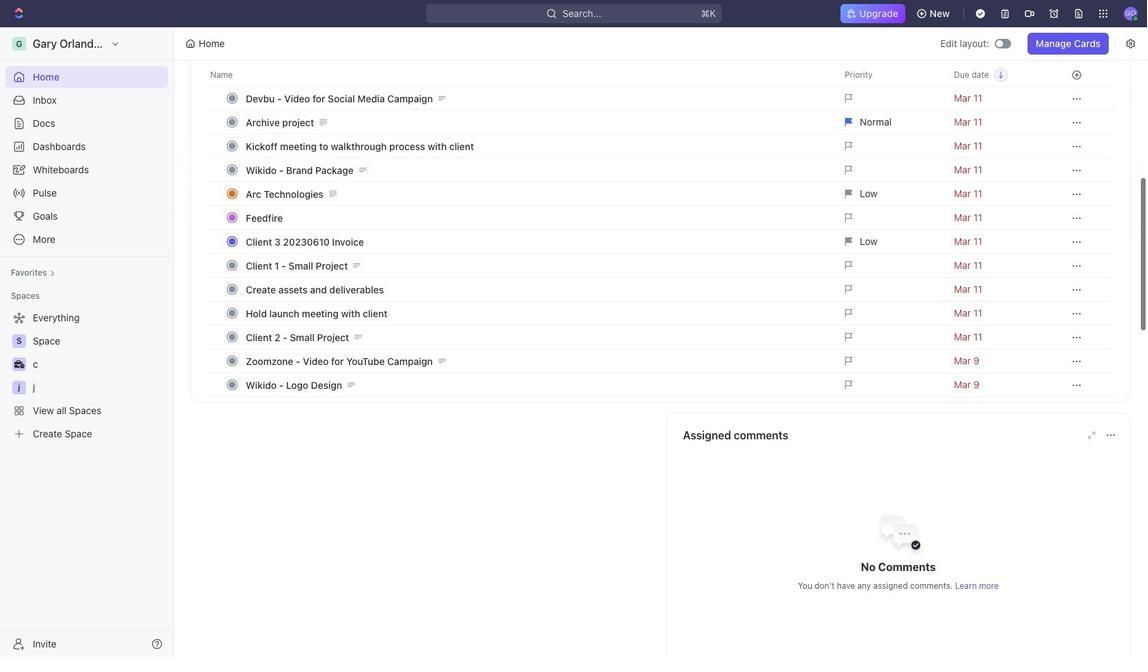 Task type: vqa. For each thing, say whether or not it's contained in the screenshot.
1st Doc template 'element' from left
no



Task type: locate. For each thing, give the bounding box(es) containing it.
gary orlando's workspace, , element
[[12, 37, 26, 51]]

space, , element
[[12, 335, 26, 348]]

tree inside 'sidebar' navigation
[[5, 307, 168, 445]]

business time image
[[14, 361, 24, 369]]

tree
[[5, 307, 168, 445]]

j, , element
[[12, 381, 26, 395]]



Task type: describe. For each thing, give the bounding box(es) containing it.
sidebar navigation
[[0, 27, 177, 658]]



